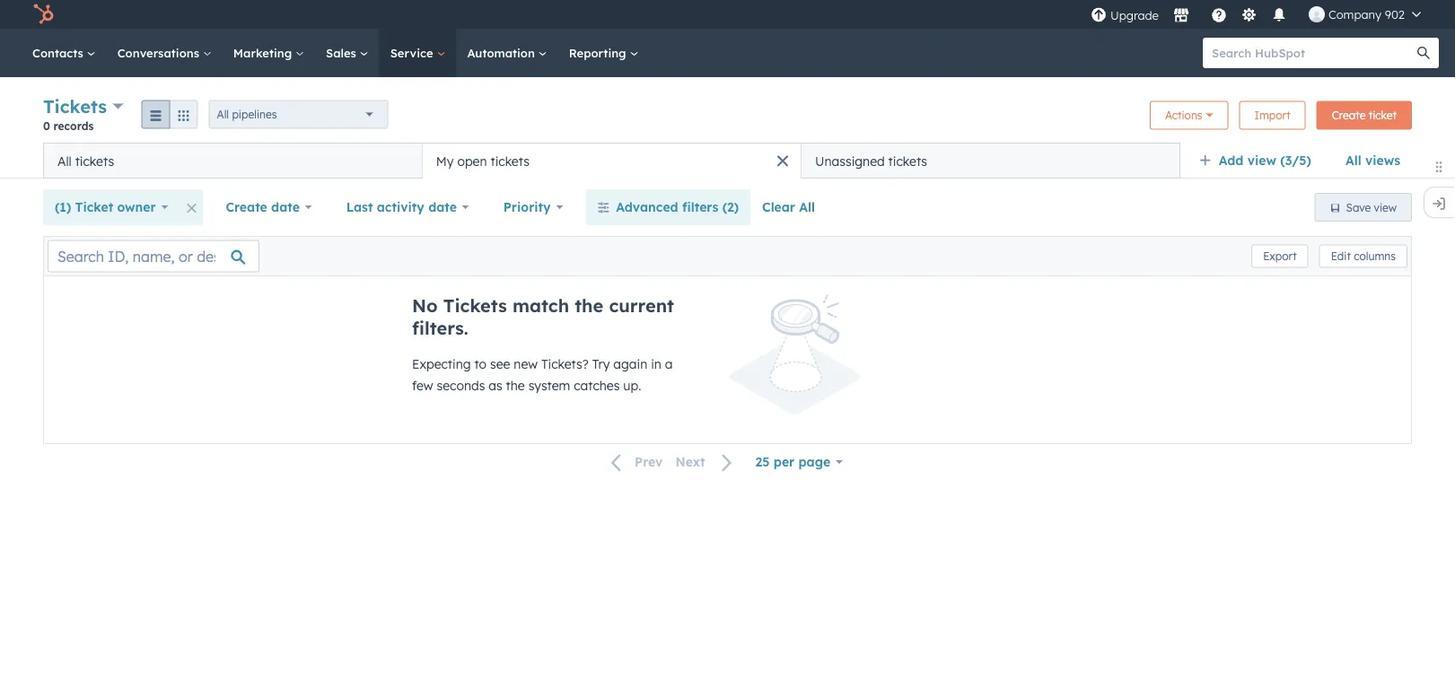 Task type: describe. For each thing, give the bounding box(es) containing it.
Search ID, name, or description search field
[[48, 240, 260, 273]]

2 date from the left
[[428, 199, 457, 215]]

create for create ticket
[[1332, 109, 1366, 122]]

seconds
[[437, 378, 485, 394]]

again
[[614, 357, 648, 372]]

hubspot link
[[22, 4, 67, 25]]

no tickets match the current filters.
[[412, 295, 674, 339]]

records
[[53, 119, 94, 132]]

tickets inside popup button
[[43, 95, 107, 118]]

all for all views
[[1346, 153, 1362, 168]]

marketing
[[233, 45, 295, 60]]

25 per page
[[756, 454, 831, 470]]

prev button
[[601, 451, 669, 475]]

25 per page button
[[744, 445, 855, 480]]

the inside no tickets match the current filters.
[[575, 295, 604, 317]]

tickets button
[[43, 93, 124, 119]]

reporting
[[569, 45, 630, 60]]

no
[[412, 295, 438, 317]]

(1) ticket owner button
[[43, 189, 180, 225]]

tickets for all tickets
[[75, 153, 114, 169]]

902
[[1385, 7, 1405, 22]]

current
[[609, 295, 674, 317]]

edit columns button
[[1320, 245, 1408, 268]]

reporting link
[[558, 29, 650, 77]]

upgrade image
[[1091, 8, 1107, 24]]

company
[[1329, 7, 1382, 22]]

clear
[[762, 199, 796, 215]]

advanced filters (2) button
[[586, 189, 751, 225]]

all for all tickets
[[57, 153, 72, 169]]

tickets inside no tickets match the current filters.
[[443, 295, 507, 317]]

import
[[1255, 109, 1291, 122]]

match
[[513, 295, 569, 317]]

export button
[[1252, 245, 1309, 268]]

export
[[1264, 250, 1297, 263]]

create date button
[[214, 189, 324, 225]]

a
[[665, 357, 673, 372]]

save view button
[[1315, 193, 1413, 222]]

automation link
[[457, 29, 558, 77]]

upgrade
[[1111, 8, 1159, 23]]

marketing link
[[223, 29, 315, 77]]

my open tickets button
[[422, 143, 802, 179]]

import button
[[1240, 101, 1306, 130]]

service link
[[380, 29, 457, 77]]

create date
[[226, 199, 300, 215]]

create for create date
[[226, 199, 267, 215]]

to
[[475, 357, 487, 372]]

per
[[774, 454, 795, 470]]

conversations link
[[107, 29, 223, 77]]

view for save
[[1375, 201, 1397, 214]]

help image
[[1211, 8, 1228, 24]]

2 tickets from the left
[[491, 153, 530, 169]]

unassigned tickets
[[815, 153, 928, 169]]

add
[[1219, 153, 1244, 168]]

catches
[[574, 378, 620, 394]]

Search HubSpot search field
[[1203, 38, 1423, 68]]

add view (3/5)
[[1219, 153, 1312, 168]]

all tickets button
[[43, 143, 422, 179]]

contacts
[[32, 45, 87, 60]]

(2)
[[723, 199, 739, 215]]

mateo roberts image
[[1309, 6, 1325, 22]]

company 902
[[1329, 7, 1405, 22]]

marketplaces button
[[1163, 0, 1201, 29]]

all views link
[[1334, 143, 1413, 179]]

edit columns
[[1332, 250, 1396, 263]]

0
[[43, 119, 50, 132]]

sales
[[326, 45, 360, 60]]

save
[[1347, 201, 1372, 214]]

actions
[[1166, 109, 1203, 122]]

ticket
[[1369, 109, 1397, 122]]

view for add
[[1248, 153, 1277, 168]]

(3/5)
[[1281, 153, 1312, 168]]

expecting to see new tickets? try again in a few seconds as the system catches up.
[[412, 357, 673, 394]]

pagination navigation
[[601, 451, 744, 475]]

all pipelines
[[217, 108, 277, 121]]

save view
[[1347, 201, 1397, 214]]

the inside the expecting to see new tickets? try again in a few seconds as the system catches up.
[[506, 378, 525, 394]]

filters.
[[412, 317, 468, 339]]

unassigned tickets button
[[802, 143, 1181, 179]]



Task type: locate. For each thing, give the bounding box(es) containing it.
all left pipelines
[[217, 108, 229, 121]]

marketplaces image
[[1174, 8, 1190, 24]]

conversations
[[117, 45, 203, 60]]

view
[[1248, 153, 1277, 168], [1375, 201, 1397, 214]]

0 horizontal spatial date
[[271, 199, 300, 215]]

1 date from the left
[[271, 199, 300, 215]]

(1) ticket owner
[[55, 199, 156, 215]]

create ticket button
[[1317, 101, 1413, 130]]

1 horizontal spatial create
[[1332, 109, 1366, 122]]

1 vertical spatial the
[[506, 378, 525, 394]]

3 tickets from the left
[[889, 153, 928, 169]]

tickets for unassigned tickets
[[889, 153, 928, 169]]

all left views
[[1346, 153, 1362, 168]]

1 vertical spatial tickets
[[443, 295, 507, 317]]

settings image
[[1241, 8, 1258, 24]]

all views
[[1346, 153, 1401, 168]]

unassigned
[[815, 153, 885, 169]]

1 horizontal spatial view
[[1375, 201, 1397, 214]]

page
[[799, 454, 831, 470]]

last
[[346, 199, 373, 215]]

0 records
[[43, 119, 94, 132]]

activity
[[377, 199, 425, 215]]

view right save
[[1375, 201, 1397, 214]]

group inside tickets banner
[[141, 100, 198, 129]]

tickets right 'no'
[[443, 295, 507, 317]]

25
[[756, 454, 770, 470]]

company 902 button
[[1298, 0, 1432, 29]]

all down 0 records
[[57, 153, 72, 169]]

1 horizontal spatial tickets
[[491, 153, 530, 169]]

search image
[[1418, 47, 1431, 59]]

1 horizontal spatial date
[[428, 199, 457, 215]]

2 horizontal spatial tickets
[[889, 153, 928, 169]]

next
[[676, 455, 706, 470]]

tickets right open
[[491, 153, 530, 169]]

group
[[141, 100, 198, 129]]

date right activity
[[428, 199, 457, 215]]

create inside create ticket "button"
[[1332, 109, 1366, 122]]

open
[[457, 153, 487, 169]]

system
[[529, 378, 571, 394]]

0 horizontal spatial view
[[1248, 153, 1277, 168]]

create ticket
[[1332, 109, 1397, 122]]

clear all
[[762, 199, 816, 215]]

owner
[[117, 199, 156, 215]]

priority button
[[492, 189, 575, 225]]

view inside popup button
[[1248, 153, 1277, 168]]

0 vertical spatial view
[[1248, 153, 1277, 168]]

the right as
[[506, 378, 525, 394]]

notifications image
[[1272, 8, 1288, 24]]

views
[[1366, 153, 1401, 168]]

tickets
[[43, 95, 107, 118], [443, 295, 507, 317]]

1 horizontal spatial the
[[575, 295, 604, 317]]

date down the all tickets button at the left top of the page
[[271, 199, 300, 215]]

0 horizontal spatial tickets
[[75, 153, 114, 169]]

clear all button
[[751, 189, 827, 225]]

priority
[[504, 199, 551, 215]]

tickets right unassigned
[[889, 153, 928, 169]]

up.
[[624, 378, 642, 394]]

all
[[217, 108, 229, 121], [1346, 153, 1362, 168], [57, 153, 72, 169], [800, 199, 816, 215]]

last activity date button
[[335, 189, 481, 225]]

settings link
[[1238, 5, 1261, 24]]

expecting
[[412, 357, 471, 372]]

create down the all tickets button at the left top of the page
[[226, 199, 267, 215]]

0 horizontal spatial create
[[226, 199, 267, 215]]

0 vertical spatial the
[[575, 295, 604, 317]]

sales link
[[315, 29, 380, 77]]

last activity date
[[346, 199, 457, 215]]

contacts link
[[22, 29, 107, 77]]

ticket
[[75, 199, 113, 215]]

all tickets
[[57, 153, 114, 169]]

my
[[436, 153, 454, 169]]

hubspot image
[[32, 4, 54, 25]]

try
[[592, 357, 610, 372]]

1 vertical spatial view
[[1375, 201, 1397, 214]]

view right add
[[1248, 153, 1277, 168]]

tickets down records
[[75, 153, 114, 169]]

create left ticket
[[1332, 109, 1366, 122]]

0 vertical spatial tickets
[[43, 95, 107, 118]]

the right match
[[575, 295, 604, 317]]

actions button
[[1150, 101, 1229, 130]]

tickets banner
[[43, 93, 1413, 143]]

0 horizontal spatial tickets
[[43, 95, 107, 118]]

all right clear
[[800, 199, 816, 215]]

my open tickets
[[436, 153, 530, 169]]

menu
[[1089, 0, 1434, 29]]

next button
[[669, 451, 744, 475]]

(1)
[[55, 199, 71, 215]]

all pipelines button
[[209, 100, 388, 129]]

notifications button
[[1264, 0, 1295, 29]]

1 tickets from the left
[[75, 153, 114, 169]]

1 vertical spatial create
[[226, 199, 267, 215]]

tickets up records
[[43, 95, 107, 118]]

advanced
[[616, 199, 679, 215]]

date
[[271, 199, 300, 215], [428, 199, 457, 215]]

all inside popup button
[[217, 108, 229, 121]]

service
[[390, 45, 437, 60]]

see
[[490, 357, 511, 372]]

pipelines
[[232, 108, 277, 121]]

edit
[[1332, 250, 1351, 263]]

1 horizontal spatial tickets
[[443, 295, 507, 317]]

menu containing company 902
[[1089, 0, 1434, 29]]

tickets
[[75, 153, 114, 169], [491, 153, 530, 169], [889, 153, 928, 169]]

0 vertical spatial create
[[1332, 109, 1366, 122]]

advanced filters (2)
[[616, 199, 739, 215]]

search button
[[1409, 38, 1440, 68]]

view inside button
[[1375, 201, 1397, 214]]

0 horizontal spatial the
[[506, 378, 525, 394]]

few
[[412, 378, 433, 394]]

create inside the create date popup button
[[226, 199, 267, 215]]

in
[[651, 357, 662, 372]]

automation
[[467, 45, 539, 60]]

tickets?
[[541, 357, 589, 372]]

all for all pipelines
[[217, 108, 229, 121]]

as
[[489, 378, 503, 394]]

help button
[[1204, 0, 1235, 29]]

prev
[[635, 455, 663, 470]]



Task type: vqa. For each thing, say whether or not it's contained in the screenshot.
bottommost the for
no



